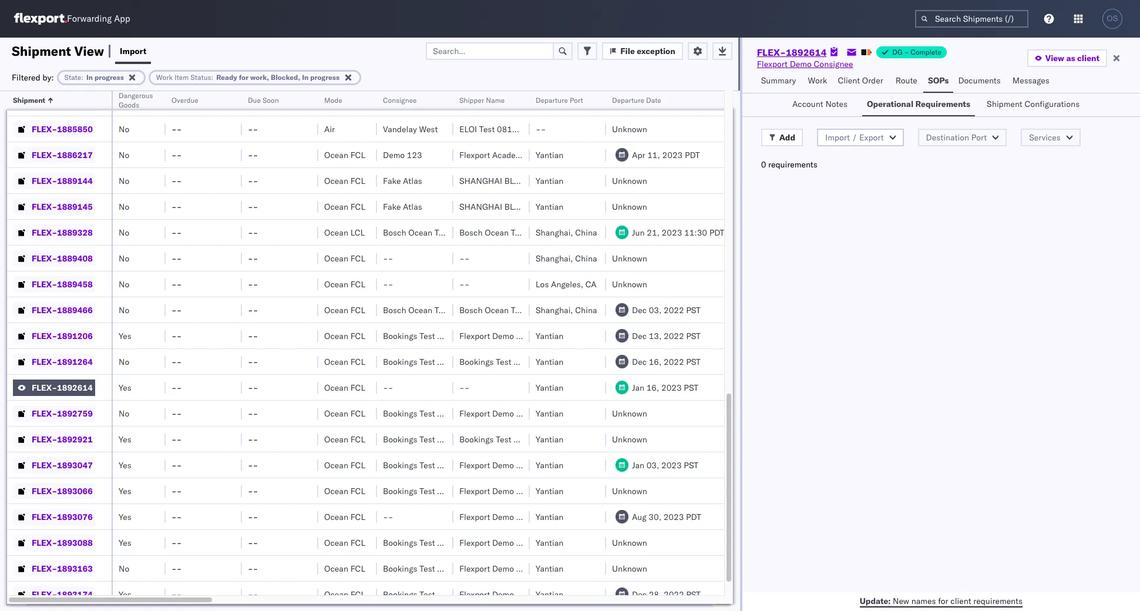 Task type: describe. For each thing, give the bounding box(es) containing it.
messages button
[[1008, 70, 1056, 93]]

yantian for flex-1891206
[[536, 330, 564, 341]]

shanghai, china for jun 21, 2023 11:30 pdt
[[536, 227, 597, 238]]

0 vertical spatial requirements
[[769, 159, 818, 170]]

fcl for flex-1891206
[[351, 330, 365, 341]]

fcl for flex-1889145
[[351, 201, 365, 212]]

work for work item status : ready for work, blocked, in progress
[[156, 73, 173, 81]]

yantian for flex-1892921
[[536, 434, 564, 444]]

unknown for 1889408
[[612, 253, 647, 264]]

bookings test consignee for flex-1893047
[[383, 460, 477, 470]]

flex- for flex-1889145 button
[[32, 201, 57, 212]]

services button
[[1021, 129, 1081, 146]]

03, for 2022
[[649, 305, 662, 315]]

pdt for apr 11, 2023 pdt
[[685, 150, 700, 160]]

demo inside "link"
[[790, 59, 812, 69]]

messages
[[1013, 75, 1050, 86]]

1889408
[[57, 253, 93, 264]]

0 vertical spatial flex-1892614
[[757, 46, 827, 58]]

shipper for flex-1893047
[[516, 460, 545, 470]]

flex-1891264
[[32, 356, 93, 367]]

ocean fcl for flex-1893076
[[324, 511, 365, 522]]

destination
[[926, 132, 970, 143]]

2023 for 30,
[[664, 511, 684, 522]]

chabang,
[[558, 98, 594, 108]]

/
[[852, 132, 857, 143]]

destination port
[[926, 132, 987, 143]]

ocean fcl for flex-1891206
[[324, 330, 365, 341]]

1893066
[[57, 486, 93, 496]]

operational requirements button
[[862, 93, 975, 116]]

ocean for 1891206
[[324, 330, 348, 341]]

view as client button
[[1027, 49, 1108, 67]]

import for import
[[120, 46, 146, 56]]

fcl for flex-1889458
[[351, 279, 365, 289]]

fake for flex-1889145
[[383, 201, 401, 212]]

flexport demo shipper co. for 1891206
[[459, 330, 559, 341]]

bookings test consignee for flex-1891264
[[383, 356, 477, 367]]

flexport academy (sz) ltd.
[[459, 150, 565, 160]]

shipment view
[[12, 43, 104, 59]]

bookings test consignee for flex-1893163
[[383, 563, 477, 574]]

ocean for 1889458
[[324, 279, 348, 289]]

filtered by:
[[12, 72, 54, 83]]

air
[[324, 124, 335, 134]]

0
[[761, 159, 766, 170]]

flexport for 1891206
[[459, 330, 490, 341]]

flex-1893088
[[32, 537, 93, 548]]

bookings for flex-1893163
[[383, 563, 417, 574]]

ltd.
[[551, 150, 565, 160]]

flex-1889328
[[32, 227, 93, 238]]

unknown for 1889145
[[612, 201, 647, 212]]

shipper inside shipper name button
[[459, 96, 484, 105]]

flex-1889408
[[32, 253, 93, 264]]

eloi test 081801 up vandelay west
[[383, 98, 451, 108]]

flex-1889145 button
[[13, 198, 95, 215]]

yantian for flex-1893088
[[536, 537, 564, 548]]

jun
[[632, 227, 645, 238]]

fcl for flex-1889144
[[351, 175, 365, 186]]

account notes
[[793, 99, 848, 109]]

0 horizontal spatial view
[[74, 43, 104, 59]]

1889145
[[57, 201, 93, 212]]

ocean for 1893088
[[324, 537, 348, 548]]

yes for flex-1893066
[[119, 486, 131, 496]]

import button
[[115, 38, 151, 64]]

aug 30, 2023 pdt
[[632, 511, 701, 522]]

shipper for flex-1892921
[[514, 434, 543, 444]]

flex- for flex-1893174 button
[[32, 589, 57, 600]]

1889328
[[57, 227, 93, 238]]

co. for 1893088
[[547, 537, 559, 548]]

flex-1884372
[[32, 98, 93, 108]]

soon
[[263, 96, 279, 105]]

ocean fcl for flex-1893066
[[324, 486, 365, 496]]

documents button
[[954, 70, 1008, 93]]

shipper for flex-1891264
[[514, 356, 543, 367]]

yantian for flex-1893047
[[536, 460, 564, 470]]

Search... text field
[[426, 42, 554, 60]]

flexport for 1893047
[[459, 460, 490, 470]]

flex-1889145
[[32, 201, 93, 212]]

flex-1892614 button
[[13, 379, 95, 396]]

fcl for flex-1889466
[[351, 305, 365, 315]]

route button
[[891, 70, 924, 93]]

import / export button
[[817, 129, 904, 146]]

requirements
[[916, 99, 971, 109]]

1892759
[[57, 408, 93, 419]]

flex-1892921 button
[[13, 431, 95, 447]]

vandelay
[[383, 124, 417, 134]]

yantian for flex-1893174
[[536, 589, 564, 600]]

shanghai for 1889145
[[459, 201, 502, 212]]

bookings for flex-1893066
[[383, 486, 417, 496]]

update:
[[860, 595, 891, 606]]

flex-1893174
[[32, 589, 93, 600]]

1893174
[[57, 589, 93, 600]]

flex- up summary
[[757, 46, 786, 58]]

order
[[862, 75, 884, 86]]

yantian for flex-1893163
[[536, 563, 564, 574]]

2 in from the left
[[302, 73, 309, 81]]

1889144
[[57, 175, 93, 186]]

ocean for 1889144
[[324, 175, 348, 186]]

shipment for shipment configurations
[[987, 99, 1023, 109]]

ocean fcl for flex-1889458
[[324, 279, 365, 289]]

flexport. image
[[14, 13, 67, 25]]

flex-1893163 button
[[13, 560, 95, 577]]

flex- for flex-1884372 button
[[32, 98, 57, 108]]

shanghai, china for dec 03, 2022 pst
[[536, 305, 597, 315]]

flex- for flex-1889408 button
[[32, 253, 57, 264]]

1 progress from the left
[[95, 73, 124, 81]]

11:30
[[684, 227, 707, 238]]

work button
[[803, 70, 833, 93]]

file
[[621, 46, 635, 56]]

dec 16, 2022 pst
[[632, 356, 701, 367]]

unknown for 1893066
[[612, 486, 647, 496]]

yes for flex-1893174
[[119, 589, 131, 600]]

2023 for 03,
[[662, 460, 682, 470]]

notes
[[826, 99, 848, 109]]

flex-1893088 button
[[13, 534, 95, 551]]

departure date
[[612, 96, 661, 105]]

flex- for 'flex-1892614' "button"
[[32, 382, 57, 393]]

resize handle column header for departure port
[[592, 91, 606, 611]]

1893088
[[57, 537, 93, 548]]

0 horizontal spatial client
[[951, 595, 972, 606]]

unknown for 1885850
[[612, 124, 647, 134]]

fcl for flex-1893088
[[351, 537, 365, 548]]

due
[[248, 96, 261, 105]]

bookings test consignee for flex-1892759
[[383, 408, 477, 419]]

consignee inside button
[[383, 96, 417, 105]]

complete
[[911, 48, 942, 56]]

1885850
[[57, 124, 93, 134]]

forwarding app link
[[14, 13, 130, 25]]

china for flex-1889328
[[575, 227, 597, 238]]

unknown for 1893088
[[612, 537, 647, 548]]

flexport demo consignee
[[757, 59, 853, 69]]

due soon
[[248, 96, 279, 105]]

flex- for flex-1889466 button
[[32, 305, 57, 315]]

flexport demo shipper co. for 1893047
[[459, 460, 559, 470]]

flex- for flex-1889458 button
[[32, 279, 57, 289]]

shipper name
[[459, 96, 505, 105]]

bookings test consignee for flex-1893174
[[383, 589, 477, 600]]

fcl for flex-1891264
[[351, 356, 365, 367]]

angeles,
[[551, 279, 583, 289]]

port for destination port
[[972, 132, 987, 143]]

bookings test consignee for flex-1891206
[[383, 330, 477, 341]]

ocean for 1886217
[[324, 150, 348, 160]]

laem chabang, thailand
[[536, 98, 629, 108]]

ocean for 1892759
[[324, 408, 348, 419]]

resize handle column header for consignee
[[439, 91, 454, 611]]

no for flex-1893163
[[119, 563, 129, 574]]

mode button
[[318, 93, 365, 105]]

(sz)
[[529, 150, 549, 160]]

bookings for flex-1892759
[[383, 408, 417, 419]]

shipment button
[[7, 93, 100, 105]]

flexport inside "link"
[[757, 59, 788, 69]]

dangerous goods
[[119, 91, 153, 109]]

1 in from the left
[[86, 73, 93, 81]]

2 shanghai, from the top
[[536, 253, 573, 264]]

consignee button
[[377, 93, 442, 105]]

pst for dec 13, 2022 pst
[[686, 330, 701, 341]]

os button
[[1099, 5, 1126, 32]]

flex-1892759
[[32, 408, 93, 419]]

bookings for flex-1893047
[[383, 460, 417, 470]]

demo 123
[[383, 150, 422, 160]]

shipment configurations
[[987, 99, 1080, 109]]

apr 11, 2023 pdt
[[632, 150, 700, 160]]

fcl for flex-1892921
[[351, 434, 365, 444]]

name
[[486, 96, 505, 105]]

state
[[64, 73, 81, 81]]

fcl for flex-1893163
[[351, 563, 365, 574]]

1 : from the left
[[81, 73, 83, 81]]

new
[[893, 595, 910, 606]]

flex-1892614 inside "button"
[[32, 382, 93, 393]]

30,
[[649, 511, 662, 522]]

departure port
[[536, 96, 583, 105]]

yes for flex-1893088
[[119, 537, 131, 548]]

ocean fcl for flex-1892759
[[324, 408, 365, 419]]



Task type: vqa. For each thing, say whether or not it's contained in the screenshot.


Task type: locate. For each thing, give the bounding box(es) containing it.
atlas for flex-1889144
[[403, 175, 422, 186]]

flex- for flex-1893163 button
[[32, 563, 57, 574]]

2 vertical spatial pdt
[[686, 511, 701, 522]]

6 co. from the top
[[547, 537, 559, 548]]

10 no from the top
[[119, 408, 129, 419]]

7 resize handle column header from the left
[[516, 91, 530, 611]]

port for departure port
[[570, 96, 583, 105]]

no right 1889408
[[119, 253, 129, 264]]

co. for 1893066
[[547, 486, 559, 496]]

flex- down flex-1885850 button
[[32, 150, 57, 160]]

client right the as
[[1078, 53, 1100, 63]]

7 fcl from the top
[[351, 305, 365, 315]]

081801 up flexport academy (sz) ltd.
[[497, 124, 528, 134]]

shipment down documents button
[[987, 99, 1023, 109]]

progress up dangerous
[[95, 73, 124, 81]]

eloi up vandelay
[[383, 98, 401, 108]]

1891206
[[57, 330, 93, 341]]

import down app
[[120, 46, 146, 56]]

flex- inside "button"
[[32, 382, 57, 393]]

11 yantian from the top
[[536, 511, 564, 522]]

ocean fcl for flex-1893174
[[324, 589, 365, 600]]

0 vertical spatial shanghai, china
[[536, 227, 597, 238]]

18 fcl from the top
[[351, 589, 365, 600]]

dg - complete
[[893, 48, 942, 56]]

bookings for flex-1892921
[[383, 434, 417, 444]]

1892614 up 1892759
[[57, 382, 93, 393]]

6 unknown from the top
[[612, 279, 647, 289]]

ocean lcl
[[324, 227, 365, 238]]

0 vertical spatial jan
[[632, 382, 645, 393]]

dec 13, 2022 pst
[[632, 330, 701, 341]]

15 fcl from the top
[[351, 511, 365, 522]]

2022 up dec 13, 2022 pst
[[664, 305, 684, 315]]

2022 for 13,
[[664, 330, 684, 341]]

1 vertical spatial flex-1892614
[[32, 382, 93, 393]]

port right the laem at left top
[[570, 96, 583, 105]]

shanghai,
[[536, 227, 573, 238], [536, 253, 573, 264], [536, 305, 573, 315]]

0 horizontal spatial work
[[156, 73, 173, 81]]

los angeles, ca
[[536, 279, 597, 289]]

1892614 up flexport demo consignee
[[786, 46, 827, 58]]

pdt right 11:30 at the right top of the page
[[710, 227, 725, 238]]

jan for jan 03, 2023 pst
[[632, 460, 645, 470]]

yes for flex-1893047
[[119, 460, 131, 470]]

flex-1893047
[[32, 460, 93, 470]]

0 vertical spatial 16,
[[649, 356, 662, 367]]

2022 down dec 13, 2022 pst
[[664, 356, 684, 367]]

jan down "dec 16, 2022 pst"
[[632, 382, 645, 393]]

0 vertical spatial atlas
[[403, 175, 422, 186]]

client right names
[[951, 595, 972, 606]]

0 vertical spatial bookings test shipper china
[[459, 356, 567, 367]]

5 bookings test consignee from the top
[[383, 460, 477, 470]]

21,
[[647, 227, 660, 238]]

03, up 13,
[[649, 305, 662, 315]]

6 fcl from the top
[[351, 279, 365, 289]]

1 horizontal spatial departure
[[612, 96, 644, 105]]

dec left 13,
[[632, 330, 647, 341]]

flex- down flex-1889458 button
[[32, 305, 57, 315]]

flex- for "flex-1893076" button
[[32, 511, 57, 522]]

1889458
[[57, 279, 93, 289]]

081801 up west
[[421, 98, 451, 108]]

0 vertical spatial port
[[570, 96, 583, 105]]

ocean for 1893163
[[324, 563, 348, 574]]

bosch ocean test
[[383, 227, 450, 238], [459, 227, 527, 238], [383, 305, 450, 315], [459, 305, 527, 315]]

1 co. from the top
[[547, 330, 559, 341]]

1 vertical spatial ltd
[[568, 201, 582, 212]]

pst for dec 16, 2022 pst
[[686, 356, 701, 367]]

pst down "dec 16, 2022 pst"
[[684, 382, 699, 393]]

ocean for 1893076
[[324, 511, 348, 522]]

2023 up aug 30, 2023 pdt
[[662, 460, 682, 470]]

dangerous
[[119, 91, 153, 100]]

5 ocean fcl from the top
[[324, 253, 365, 264]]

1 vertical spatial shanghai
[[459, 201, 502, 212]]

0 horizontal spatial requirements
[[769, 159, 818, 170]]

for left work,
[[239, 73, 249, 81]]

14 fcl from the top
[[351, 486, 365, 496]]

departure port button
[[530, 93, 595, 105]]

5 yantian from the top
[[536, 356, 564, 367]]

resize handle column header
[[98, 91, 112, 611], [152, 91, 166, 611], [228, 91, 242, 611], [304, 91, 318, 611], [363, 91, 377, 611], [439, 91, 454, 611], [516, 91, 530, 611], [592, 91, 606, 611]]

no right 1889328
[[119, 227, 129, 238]]

shipper for flex-1892759
[[516, 408, 545, 419]]

shipment down filtered
[[13, 96, 45, 105]]

0 vertical spatial 03,
[[649, 305, 662, 315]]

2 unknown from the top
[[612, 124, 647, 134]]

12 fcl from the top
[[351, 434, 365, 444]]

jan 16, 2023 pst
[[632, 382, 699, 393]]

shanghai, for jun 21, 2023 11:30 pdt
[[536, 227, 573, 238]]

1 vertical spatial client
[[951, 595, 972, 606]]

2 bookings test consignee from the top
[[383, 356, 477, 367]]

flex-1893066 button
[[13, 483, 95, 499]]

2 co. from the top
[[547, 408, 559, 419]]

7 ocean fcl from the top
[[324, 305, 365, 315]]

5 fcl from the top
[[351, 253, 365, 264]]

names
[[912, 595, 936, 606]]

1 vertical spatial for
[[938, 595, 949, 606]]

4 dec from the top
[[632, 589, 647, 600]]

port right destination
[[972, 132, 987, 143]]

ocean fcl for flex-1892614
[[324, 382, 365, 393]]

0 horizontal spatial import
[[120, 46, 146, 56]]

bosch
[[383, 227, 406, 238], [459, 227, 483, 238], [383, 305, 406, 315], [459, 305, 483, 315]]

12 yantian from the top
[[536, 537, 564, 548]]

eloi test 081801 left the laem at left top
[[459, 98, 528, 108]]

no for flex-1889466
[[119, 305, 129, 315]]

1 vertical spatial requirements
[[974, 595, 1023, 606]]

1 horizontal spatial work
[[808, 75, 827, 86]]

atlas
[[403, 175, 422, 186], [403, 201, 422, 212]]

6 yes from the top
[[119, 486, 131, 496]]

consignee
[[814, 59, 853, 69], [383, 96, 417, 105], [437, 330, 477, 341], [437, 356, 477, 367], [437, 408, 477, 419], [437, 434, 477, 444], [437, 460, 477, 470], [437, 486, 477, 496], [437, 537, 477, 548], [437, 563, 477, 574], [437, 589, 477, 600]]

0 horizontal spatial port
[[570, 96, 583, 105]]

1 vertical spatial jan
[[632, 460, 645, 470]]

3 dec from the top
[[632, 356, 647, 367]]

6 resize handle column header from the left
[[439, 91, 454, 611]]

0 horizontal spatial :
[[81, 73, 83, 81]]

sops button
[[924, 70, 954, 93]]

2023
[[662, 150, 683, 160], [662, 227, 682, 238], [662, 382, 682, 393], [662, 460, 682, 470], [664, 511, 684, 522]]

pdt right 30,
[[686, 511, 701, 522]]

documents
[[959, 75, 1001, 86]]

flex- up the flex-1892759 button
[[32, 382, 57, 393]]

yantian for flex-1891264
[[536, 356, 564, 367]]

dec 28, 2022 pst
[[632, 589, 701, 600]]

1 horizontal spatial view
[[1046, 53, 1065, 63]]

flexport demo shipper co. for 1893076
[[459, 511, 559, 522]]

0 vertical spatial fake
[[383, 175, 401, 186]]

10 yantian from the top
[[536, 486, 564, 496]]

china
[[575, 227, 597, 238], [575, 253, 597, 264], [575, 305, 597, 315], [545, 356, 567, 367], [545, 434, 567, 444]]

3 unknown from the top
[[612, 175, 647, 186]]

pst up aug 30, 2023 pdt
[[684, 460, 699, 470]]

flex- for the flex-1889144 button
[[32, 175, 57, 186]]

1 shanghai bluetech co., ltd from the top
[[459, 175, 582, 186]]

consignee for flex-1891264
[[437, 356, 477, 367]]

flex- up flex-1889328 'button'
[[32, 201, 57, 212]]

account
[[793, 99, 824, 109]]

view left the as
[[1046, 53, 1065, 63]]

1 vertical spatial co.,
[[549, 201, 566, 212]]

1 resize handle column header from the left
[[98, 91, 112, 611]]

dec 03, 2022 pst
[[632, 305, 701, 315]]

fcl for flex-1893066
[[351, 486, 365, 496]]

consignee inside "link"
[[814, 59, 853, 69]]

5 resize handle column header from the left
[[363, 91, 377, 611]]

view as client
[[1046, 53, 1100, 63]]

13 ocean fcl from the top
[[324, 460, 365, 470]]

2 vertical spatial shanghai, china
[[536, 305, 597, 315]]

1 vertical spatial fake atlas
[[383, 201, 422, 212]]

7 co. from the top
[[547, 563, 559, 574]]

1 horizontal spatial client
[[1078, 53, 1100, 63]]

8 co. from the top
[[547, 589, 559, 600]]

pst right 28,
[[686, 589, 701, 600]]

co. for 1892759
[[547, 408, 559, 419]]

ocean fcl for flex-1884372
[[324, 98, 365, 108]]

0 vertical spatial bluetech
[[505, 175, 547, 186]]

2 shanghai, china from the top
[[536, 253, 597, 264]]

laem
[[536, 98, 556, 108]]

flex- up "flex-1893066" button
[[32, 460, 57, 470]]

4 unknown from the top
[[612, 201, 647, 212]]

0 requirements
[[761, 159, 818, 170]]

0 vertical spatial client
[[1078, 53, 1100, 63]]

1 vertical spatial fake
[[383, 201, 401, 212]]

no right 1891264
[[119, 356, 129, 367]]

2023 right 11,
[[662, 150, 683, 160]]

2 yes from the top
[[119, 330, 131, 341]]

flex-1892614 down flex-1891264
[[32, 382, 93, 393]]

8 ocean fcl from the top
[[324, 330, 365, 341]]

goods
[[119, 100, 139, 109]]

eloi for vandelay west
[[459, 124, 477, 134]]

demo for 1893076
[[492, 511, 514, 522]]

1 bookings test consignee from the top
[[383, 330, 477, 341]]

flex-1893174 button
[[13, 586, 95, 603]]

9 yes from the top
[[119, 589, 131, 600]]

8 yantian from the top
[[536, 434, 564, 444]]

resize handle column header for mode
[[363, 91, 377, 611]]

china for flex-1889408
[[575, 253, 597, 264]]

flex-1884372 button
[[13, 95, 95, 111]]

dec up jan 16, 2023 pst
[[632, 356, 647, 367]]

view up state : in progress in the top left of the page
[[74, 43, 104, 59]]

work left item at the left top of page
[[156, 73, 173, 81]]

no right 1889466
[[119, 305, 129, 315]]

departure
[[536, 96, 568, 105], [612, 96, 644, 105]]

operational
[[867, 99, 914, 109]]

3 yes from the top
[[119, 382, 131, 393]]

0 horizontal spatial for
[[239, 73, 249, 81]]

1 co., from the top
[[549, 175, 566, 186]]

no for flex-1889328
[[119, 227, 129, 238]]

consignee for flex-1893066
[[437, 486, 477, 496]]

dec up dec 13, 2022 pst
[[632, 305, 647, 315]]

pdt for aug 30, 2023 pdt
[[686, 511, 701, 522]]

client order button
[[833, 70, 891, 93]]

yantian for flex-1889144
[[536, 175, 564, 186]]

pst for dec 28, 2022 pst
[[686, 589, 701, 600]]

0 vertical spatial 1892614
[[786, 46, 827, 58]]

test
[[403, 98, 419, 108], [479, 98, 495, 108], [479, 124, 495, 134], [435, 227, 450, 238], [511, 227, 527, 238], [435, 305, 450, 315], [511, 305, 527, 315], [420, 330, 435, 341], [420, 356, 435, 367], [496, 356, 512, 367], [420, 408, 435, 419], [420, 434, 435, 444], [496, 434, 512, 444], [420, 460, 435, 470], [420, 486, 435, 496], [420, 537, 435, 548], [420, 563, 435, 574], [420, 589, 435, 600]]

overdue
[[172, 96, 198, 105]]

1884372
[[57, 98, 93, 108]]

0 horizontal spatial progress
[[95, 73, 124, 81]]

flex- up "flex-1893076" button
[[32, 486, 57, 496]]

2 resize handle column header from the left
[[152, 91, 166, 611]]

unknown for 1889458
[[612, 279, 647, 289]]

no for flex-1889408
[[119, 253, 129, 264]]

1 jan from the top
[[632, 382, 645, 393]]

ocean for 1889466
[[324, 305, 348, 315]]

operational requirements
[[867, 99, 971, 109]]

flexport demo shipper co. for 1893066
[[459, 486, 559, 496]]

account notes button
[[788, 93, 855, 116]]

shipment up by:
[[12, 43, 71, 59]]

1893047
[[57, 460, 93, 470]]

client inside button
[[1078, 53, 1100, 63]]

view
[[74, 43, 104, 59], [1046, 53, 1065, 63]]

bookings test consignee
[[383, 330, 477, 341], [383, 356, 477, 367], [383, 408, 477, 419], [383, 434, 477, 444], [383, 460, 477, 470], [383, 486, 477, 496], [383, 537, 477, 548], [383, 563, 477, 574], [383, 589, 477, 600]]

0 horizontal spatial flex-1892614
[[32, 382, 93, 393]]

status
[[191, 73, 211, 81]]

3 ocean fcl from the top
[[324, 175, 365, 186]]

flex- up flex-1889466 button
[[32, 279, 57, 289]]

shanghai bluetech co., ltd for 1889145
[[459, 201, 582, 212]]

1 horizontal spatial :
[[211, 73, 213, 81]]

yantian
[[536, 150, 564, 160], [536, 175, 564, 186], [536, 201, 564, 212], [536, 330, 564, 341], [536, 356, 564, 367], [536, 382, 564, 393], [536, 408, 564, 419], [536, 434, 564, 444], [536, 460, 564, 470], [536, 486, 564, 496], [536, 511, 564, 522], [536, 537, 564, 548], [536, 563, 564, 574], [536, 589, 564, 600]]

flexport for 1893174
[[459, 589, 490, 600]]

eloi down shipper name
[[459, 124, 477, 134]]

flex- inside button
[[32, 563, 57, 574]]

2 flexport demo shipper co. from the top
[[459, 408, 559, 419]]

no for flex-1889144
[[119, 175, 129, 186]]

jan up aug
[[632, 460, 645, 470]]

17 ocean fcl from the top
[[324, 563, 365, 574]]

flexport for 1893163
[[459, 563, 490, 574]]

2022 right 13,
[[664, 330, 684, 341]]

exception
[[637, 46, 675, 56]]

eloi test 081801 down name at the top of the page
[[459, 124, 528, 134]]

shanghai
[[459, 175, 502, 186], [459, 201, 502, 212]]

flex- down flex-1889466 button
[[32, 330, 57, 341]]

consignee for flex-1892921
[[437, 434, 477, 444]]

10 unknown from the top
[[612, 537, 647, 548]]

no right 1889145
[[119, 201, 129, 212]]

2023 down "dec 16, 2022 pst"
[[662, 382, 682, 393]]

import left /
[[826, 132, 850, 143]]

0 vertical spatial for
[[239, 73, 249, 81]]

2023 for 21,
[[662, 227, 682, 238]]

demo for 1893174
[[492, 589, 514, 600]]

ocean for 1892614
[[324, 382, 348, 393]]

flex- down "flex-1893076" button
[[32, 537, 57, 548]]

progress up mode
[[310, 73, 340, 81]]

route
[[896, 75, 918, 86]]

bookings test consignee for flex-1892921
[[383, 434, 477, 444]]

summary button
[[757, 70, 803, 93]]

1893163
[[57, 563, 93, 574]]

14 yantian from the top
[[536, 589, 564, 600]]

2023 right 21,
[[662, 227, 682, 238]]

bookings for flex-1893088
[[383, 537, 417, 548]]

0 horizontal spatial in
[[86, 73, 93, 81]]

0 vertical spatial pdt
[[685, 150, 700, 160]]

consignee for flex-1893088
[[437, 537, 477, 548]]

16, for 2022
[[649, 356, 662, 367]]

lcl
[[351, 227, 365, 238]]

2 bookings test shipper china from the top
[[459, 434, 567, 444]]

los
[[536, 279, 549, 289]]

1 fake from the top
[[383, 175, 401, 186]]

12 ocean fcl from the top
[[324, 434, 365, 444]]

1 horizontal spatial flex-1892614
[[757, 46, 827, 58]]

blocked,
[[271, 73, 300, 81]]

view inside button
[[1046, 53, 1065, 63]]

03,
[[649, 305, 662, 315], [647, 460, 659, 470]]

2023 right 30,
[[664, 511, 684, 522]]

0 vertical spatial ltd
[[568, 175, 582, 186]]

shipment inside "button"
[[13, 96, 45, 105]]

3 resize handle column header from the left
[[228, 91, 242, 611]]

yantian for flex-1892614
[[536, 382, 564, 393]]

in
[[86, 73, 93, 81], [302, 73, 309, 81]]

china for flex-1889466
[[575, 305, 597, 315]]

shipment for shipment
[[13, 96, 45, 105]]

demo for 1893088
[[492, 537, 514, 548]]

dec for dec 28, 2022 pst
[[632, 589, 647, 600]]

ocean for 1884372
[[324, 98, 348, 108]]

14 ocean fcl from the top
[[324, 486, 365, 496]]

1 atlas from the top
[[403, 175, 422, 186]]

1 vertical spatial port
[[972, 132, 987, 143]]

dec left 28,
[[632, 589, 647, 600]]

bookings test consignee for flex-1893066
[[383, 486, 477, 496]]

1 horizontal spatial 1892614
[[786, 46, 827, 58]]

1 horizontal spatial port
[[972, 132, 987, 143]]

1 dec from the top
[[632, 305, 647, 315]]

2 vertical spatial shanghai,
[[536, 305, 573, 315]]

5 unknown from the top
[[612, 253, 647, 264]]

ocean fcl
[[324, 98, 365, 108], [324, 150, 365, 160], [324, 175, 365, 186], [324, 201, 365, 212], [324, 253, 365, 264], [324, 279, 365, 289], [324, 305, 365, 315], [324, 330, 365, 341], [324, 356, 365, 367], [324, 382, 365, 393], [324, 408, 365, 419], [324, 434, 365, 444], [324, 460, 365, 470], [324, 486, 365, 496], [324, 511, 365, 522], [324, 537, 365, 548], [324, 563, 365, 574], [324, 589, 365, 600]]

eloi left name at the top of the page
[[459, 98, 477, 108]]

add
[[779, 132, 796, 143]]

: left 'ready'
[[211, 73, 213, 81]]

flex-1892614 link
[[757, 46, 827, 58]]

1892614 inside "button"
[[57, 382, 93, 393]]

no right 1889144 at the left top
[[119, 175, 129, 186]]

2 yantian from the top
[[536, 175, 564, 186]]

jan for jan 16, 2023 pst
[[632, 382, 645, 393]]

pst up "dec 16, 2022 pst"
[[686, 330, 701, 341]]

10 ocean fcl from the top
[[324, 382, 365, 393]]

1 yes from the top
[[119, 98, 131, 108]]

flex- up flex-1893088 button
[[32, 511, 57, 522]]

in right 'blocked,'
[[302, 73, 309, 81]]

16, down 13,
[[649, 356, 662, 367]]

flex-1889408 button
[[13, 250, 95, 266]]

1 vertical spatial import
[[826, 132, 850, 143]]

1 shanghai from the top
[[459, 175, 502, 186]]

ocean fcl for flex-1893163
[[324, 563, 365, 574]]

8 fcl from the top
[[351, 330, 365, 341]]

1 horizontal spatial progress
[[310, 73, 340, 81]]

no right 1892759
[[119, 408, 129, 419]]

eloi
[[383, 98, 401, 108], [459, 98, 477, 108], [459, 124, 477, 134]]

081801 left the laem at left top
[[497, 98, 528, 108]]

flex- down by:
[[32, 98, 57, 108]]

no
[[119, 124, 129, 134], [119, 150, 129, 160], [119, 175, 129, 186], [119, 201, 129, 212], [119, 227, 129, 238], [119, 253, 129, 264], [119, 279, 129, 289], [119, 305, 129, 315], [119, 356, 129, 367], [119, 408, 129, 419], [119, 563, 129, 574]]

pst up dec 13, 2022 pst
[[686, 305, 701, 315]]

demo for 1891206
[[492, 330, 514, 341]]

flex- up 'flex-1892921' 'button'
[[32, 408, 57, 419]]

co., for flex-1889144
[[549, 175, 566, 186]]

shipper
[[459, 96, 484, 105], [516, 330, 545, 341], [514, 356, 543, 367], [516, 408, 545, 419], [514, 434, 543, 444], [516, 460, 545, 470], [516, 486, 545, 496], [516, 511, 545, 522], [516, 537, 545, 548], [516, 563, 545, 574], [516, 589, 545, 600]]

2 2022 from the top
[[664, 330, 684, 341]]

flex- down flex-1893163 button
[[32, 589, 57, 600]]

flex- down flex-1886217 button
[[32, 175, 57, 186]]

6 ocean fcl from the top
[[324, 279, 365, 289]]

1 horizontal spatial in
[[302, 73, 309, 81]]

work inside 'button'
[[808, 75, 827, 86]]

flex- up 'flex-1892614' "button"
[[32, 356, 57, 367]]

2 : from the left
[[211, 73, 213, 81]]

1 vertical spatial 1892614
[[57, 382, 93, 393]]

ocean fcl for flex-1889466
[[324, 305, 365, 315]]

no down goods
[[119, 124, 129, 134]]

0 horizontal spatial 1892614
[[57, 382, 93, 393]]

fake for flex-1889144
[[383, 175, 401, 186]]

consignee for flex-1893174
[[437, 589, 477, 600]]

Search Shipments (/) text field
[[915, 10, 1029, 28]]

add button
[[761, 129, 803, 146]]

16, down "dec 16, 2022 pst"
[[647, 382, 659, 393]]

1 vertical spatial bookings test shipper china
[[459, 434, 567, 444]]

0 vertical spatial shanghai
[[459, 175, 502, 186]]

03, up 30,
[[647, 460, 659, 470]]

work item status : ready for work, blocked, in progress
[[156, 73, 340, 81]]

0 vertical spatial shanghai bluetech co., ltd
[[459, 175, 582, 186]]

9 fcl from the top
[[351, 356, 365, 367]]

2 progress from the left
[[310, 73, 340, 81]]

17 fcl from the top
[[351, 563, 365, 574]]

flexport demo consignee link
[[757, 58, 853, 70]]

2 fake atlas from the top
[[383, 201, 422, 212]]

9 unknown from the top
[[612, 486, 647, 496]]

flex- up flex-1886217 button
[[32, 124, 57, 134]]

7 yantian from the top
[[536, 408, 564, 419]]

flex-1885850 button
[[13, 121, 95, 137]]

1 vertical spatial shanghai, china
[[536, 253, 597, 264]]

configurations
[[1025, 99, 1080, 109]]

fake atlas
[[383, 175, 422, 186], [383, 201, 422, 212]]

1 vertical spatial 03,
[[647, 460, 659, 470]]

no for flex-1885850
[[119, 124, 129, 134]]

6 bookings test consignee from the top
[[383, 486, 477, 496]]

ocean
[[324, 98, 348, 108], [324, 150, 348, 160], [324, 175, 348, 186], [324, 201, 348, 212], [324, 227, 348, 238], [408, 227, 433, 238], [485, 227, 509, 238], [324, 253, 348, 264], [324, 279, 348, 289], [324, 305, 348, 315], [408, 305, 433, 315], [485, 305, 509, 315], [324, 330, 348, 341], [324, 356, 348, 367], [324, 382, 348, 393], [324, 408, 348, 419], [324, 434, 348, 444], [324, 460, 348, 470], [324, 486, 348, 496], [324, 511, 348, 522], [324, 537, 348, 548], [324, 563, 348, 574], [324, 589, 348, 600]]

dangerous goods button
[[113, 89, 161, 110]]

consignee for flex-1891206
[[437, 330, 477, 341]]

4 resize handle column header from the left
[[304, 91, 318, 611]]

unknown for 1884372
[[612, 98, 647, 108]]

pst down dec 13, 2022 pst
[[686, 356, 701, 367]]

0 vertical spatial fake atlas
[[383, 175, 422, 186]]

yes for flex-1891206
[[119, 330, 131, 341]]

yantian for flex-1892759
[[536, 408, 564, 419]]

7 bookings test consignee from the top
[[383, 537, 477, 548]]

as
[[1067, 53, 1076, 63]]

081801 for vandelay west
[[497, 124, 528, 134]]

flex-1892614 up flexport demo consignee
[[757, 46, 827, 58]]

0 vertical spatial import
[[120, 46, 146, 56]]

1 vertical spatial pdt
[[710, 227, 725, 238]]

1 shanghai, from the top
[[536, 227, 573, 238]]

2 departure from the left
[[612, 96, 644, 105]]

1 vertical spatial 16,
[[647, 382, 659, 393]]

flex- down flex-1889328 'button'
[[32, 253, 57, 264]]

departure date button
[[606, 93, 730, 105]]

8 unknown from the top
[[612, 434, 647, 444]]

ocean fcl for flex-1889145
[[324, 201, 365, 212]]

in right state
[[86, 73, 93, 81]]

0 vertical spatial shanghai,
[[536, 227, 573, 238]]

bookings test shipper china for yes
[[459, 434, 567, 444]]

no right 1889458
[[119, 279, 129, 289]]

2 jan from the top
[[632, 460, 645, 470]]

resize handle column header for dangerous goods
[[152, 91, 166, 611]]

3 shanghai, china from the top
[[536, 305, 597, 315]]

shipment inside button
[[987, 99, 1023, 109]]

1886217
[[57, 150, 93, 160]]

1 horizontal spatial for
[[938, 595, 949, 606]]

for right names
[[938, 595, 949, 606]]

west
[[419, 124, 438, 134]]

ltd for 1889144
[[568, 175, 582, 186]]

flex-1892759 button
[[13, 405, 95, 422]]

1 no from the top
[[119, 124, 129, 134]]

fcl for flex-1892614
[[351, 382, 365, 393]]

flexport for 1893066
[[459, 486, 490, 496]]

flexport demo shipper co. for 1893088
[[459, 537, 559, 548]]

11 no from the top
[[119, 563, 129, 574]]

2022 right 28,
[[664, 589, 684, 600]]

4 yes from the top
[[119, 434, 131, 444]]

shanghai for 1889144
[[459, 175, 502, 186]]

11 ocean fcl from the top
[[324, 408, 365, 419]]

: up 1884372
[[81, 73, 83, 81]]

1 horizontal spatial requirements
[[974, 595, 1023, 606]]

co., for flex-1889145
[[549, 201, 566, 212]]

flex-1889144
[[32, 175, 93, 186]]

8 no from the top
[[119, 305, 129, 315]]

0 horizontal spatial departure
[[536, 96, 568, 105]]

9 yantian from the top
[[536, 460, 564, 470]]

1892921
[[57, 434, 93, 444]]

3 co. from the top
[[547, 460, 559, 470]]

0 vertical spatial co.,
[[549, 175, 566, 186]]

work down flexport demo consignee
[[808, 75, 827, 86]]

4 co. from the top
[[547, 486, 559, 496]]

flex- up flex-1893047 button
[[32, 434, 57, 444]]

9 bookings test consignee from the top
[[383, 589, 477, 600]]

no right '1886217'
[[119, 150, 129, 160]]

export
[[860, 132, 884, 143]]

flex- up flex-1893174 button
[[32, 563, 57, 574]]

flex- down flex-1889145 button
[[32, 227, 57, 238]]

ltd
[[568, 175, 582, 186], [568, 201, 582, 212]]

work for work
[[808, 75, 827, 86]]

1 horizontal spatial import
[[826, 132, 850, 143]]

shipper for flex-1893066
[[516, 486, 545, 496]]

5 yes from the top
[[119, 460, 131, 470]]

pdt right 11,
[[685, 150, 700, 160]]

6 yantian from the top
[[536, 382, 564, 393]]

1 vertical spatial atlas
[[403, 201, 422, 212]]

1 vertical spatial shanghai bluetech co., ltd
[[459, 201, 582, 212]]

1 vertical spatial shanghai,
[[536, 253, 573, 264]]

date
[[646, 96, 661, 105]]

4 fcl from the top
[[351, 201, 365, 212]]

2 bluetech from the top
[[505, 201, 547, 212]]

no right 1893163
[[119, 563, 129, 574]]

import for import / export
[[826, 132, 850, 143]]

1 vertical spatial bluetech
[[505, 201, 547, 212]]

fcl for flex-1889408
[[351, 253, 365, 264]]

flex-1889458 button
[[13, 276, 95, 292]]

16 ocean fcl from the top
[[324, 537, 365, 548]]

flex-1893076 button
[[13, 509, 95, 525]]

2 shanghai from the top
[[459, 201, 502, 212]]

flex- for 'flex-1892921' 'button'
[[32, 434, 57, 444]]

2 shanghai bluetech co., ltd from the top
[[459, 201, 582, 212]]

demo for 1893047
[[492, 460, 514, 470]]

5 co. from the top
[[547, 511, 559, 522]]



